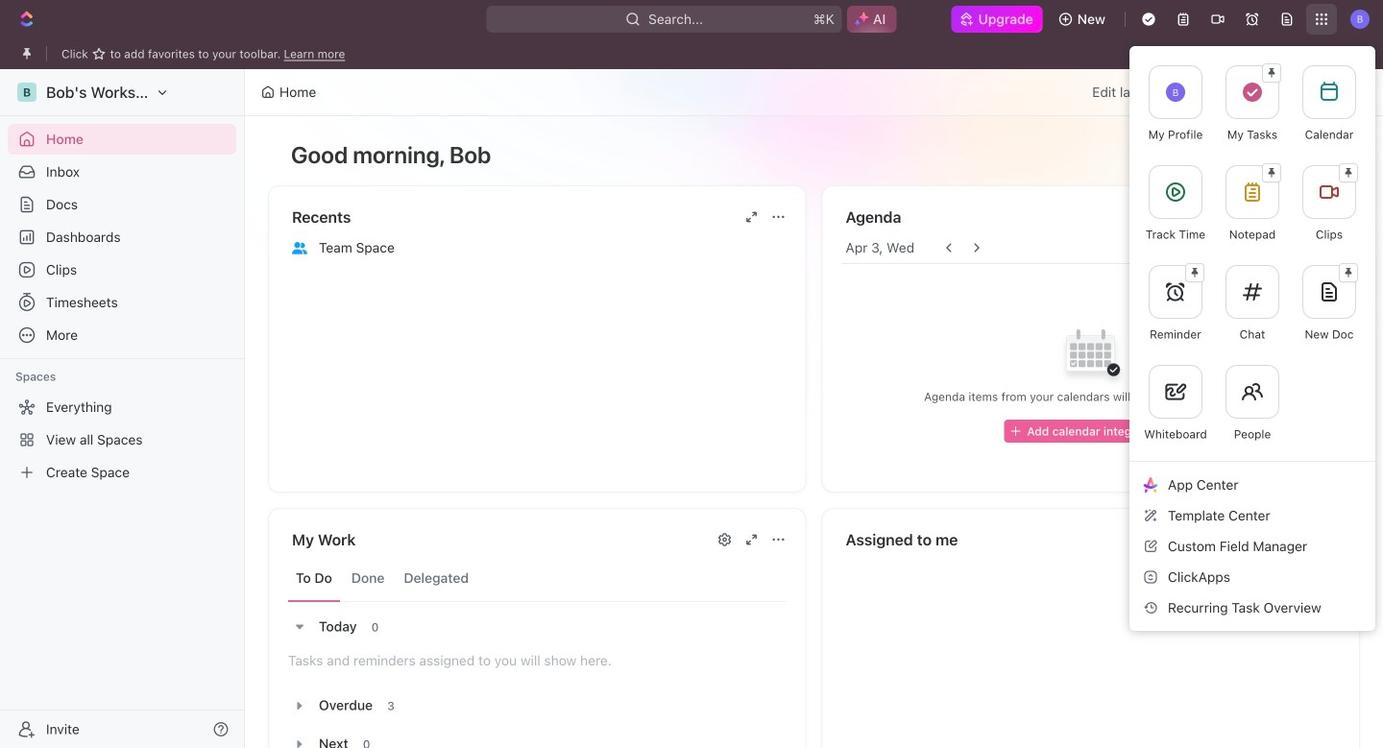 Task type: locate. For each thing, give the bounding box(es) containing it.
tab list
[[288, 555, 786, 602]]

tree
[[8, 392, 236, 488]]



Task type: describe. For each thing, give the bounding box(es) containing it.
sidebar navigation
[[0, 69, 245, 748]]

user group image
[[292, 242, 307, 254]]

tree inside sidebar navigation
[[8, 392, 236, 488]]



Task type: vqa. For each thing, say whether or not it's contained in the screenshot.
option group
no



